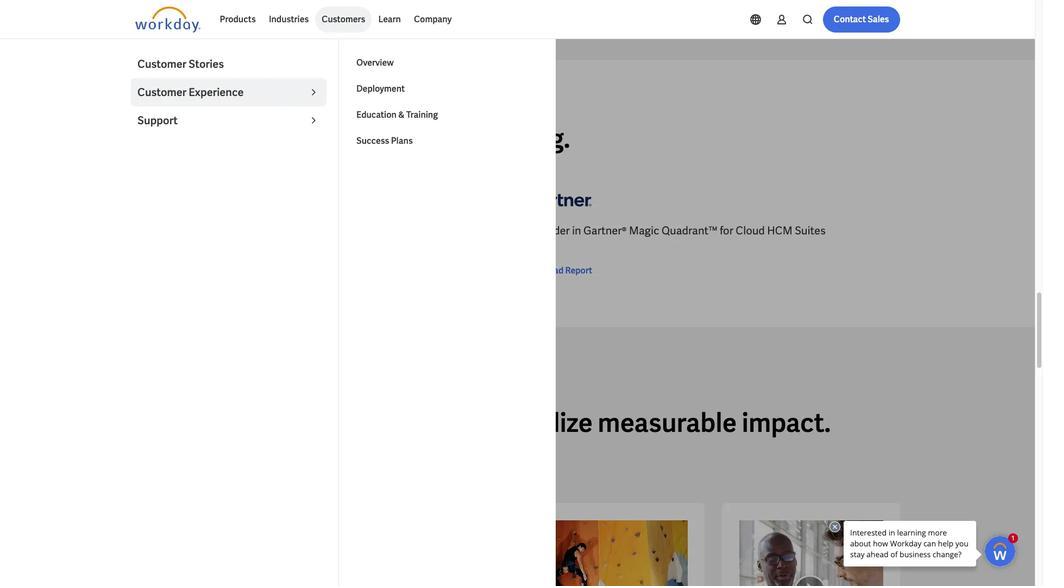 Task type: locate. For each thing, give the bounding box(es) containing it.
a inside a leader in 2023 gartner® magic quadrant™ for cloud erp for service- centric enterprises
[[135, 224, 142, 238]]

impact.
[[742, 407, 831, 440]]

0 horizontal spatial gartner®
[[218, 224, 261, 238]]

companies
[[135, 407, 269, 440]]

in
[[238, 122, 260, 156], [181, 224, 190, 238], [572, 224, 581, 238]]

0 horizontal spatial magic
[[264, 224, 294, 238]]

1 quadrant™ from the left
[[296, 224, 352, 238]]

read report link
[[526, 265, 592, 278]]

1 vertical spatial customer
[[137, 85, 187, 99]]

experience
[[189, 85, 244, 99]]

a leader in gartner® magic quadrant™ for cloud hcm suites
[[526, 224, 826, 238]]

0 horizontal spatial quadrant™
[[296, 224, 352, 238]]

industries
[[391, 407, 510, 440]]

magic
[[264, 224, 294, 238], [629, 224, 659, 238]]

1 customer from the top
[[137, 57, 187, 71]]

in inside a leader in 2023 gartner® magic quadrant™ for cloud erp for service- centric enterprises
[[181, 224, 190, 238]]

1 horizontal spatial gartner®
[[584, 224, 627, 238]]

customer up 'what analysts say'
[[137, 57, 187, 71]]

2 quadrant™ from the left
[[662, 224, 718, 238]]

leader for a leader in gartner® magic quadrant™ for cloud hcm suites
[[536, 224, 570, 238]]

for left hcm
[[720, 224, 733, 238]]

in left '2023'
[[181, 224, 190, 238]]

read
[[544, 265, 564, 277]]

customer for customer experience
[[137, 85, 187, 99]]

a down what
[[135, 122, 153, 156]]

customers
[[322, 14, 365, 25]]

cloud
[[370, 224, 400, 238], [736, 224, 765, 238]]

0 horizontal spatial leader
[[145, 224, 179, 238]]

plans
[[391, 135, 413, 147]]

company
[[414, 14, 452, 25]]

1 cloud from the left
[[370, 224, 400, 238]]

1 horizontal spatial in
[[238, 122, 260, 156]]

for right erp
[[424, 224, 438, 238]]

gartner® right '2023'
[[218, 224, 261, 238]]

quadrant™
[[296, 224, 352, 238], [662, 224, 718, 238]]

deployment link
[[350, 76, 545, 102]]

customer up support
[[137, 85, 187, 99]]

1 horizontal spatial quadrant™
[[662, 224, 718, 238]]

2 customer from the top
[[137, 85, 187, 99]]

education & training link
[[350, 102, 545, 128]]

leader inside a leader in 2023 gartner® magic quadrant™ for cloud erp for service- centric enterprises
[[145, 224, 179, 238]]

gartner®
[[218, 224, 261, 238], [584, 224, 627, 238]]

1 horizontal spatial magic
[[629, 224, 659, 238]]

2 horizontal spatial in
[[572, 224, 581, 238]]

1 horizontal spatial cloud
[[736, 224, 765, 238]]

customer experience
[[137, 85, 244, 99]]

centric
[[135, 239, 171, 253]]

0 horizontal spatial for
[[355, 224, 368, 238]]

1 leader from the left
[[145, 224, 179, 238]]

1 horizontal spatial leader
[[536, 224, 570, 238]]

erp
[[402, 224, 422, 238]]

enterprises
[[174, 239, 230, 253]]

quadrant™ inside a leader in 2023 gartner® magic quadrant™ for cloud erp for service- centric enterprises
[[296, 224, 352, 238]]

cloud left hcm
[[736, 224, 765, 238]]

gartner® up report
[[584, 224, 627, 238]]

education & training
[[356, 109, 438, 121]]

cloud left erp
[[370, 224, 400, 238]]

contact sales link
[[823, 7, 900, 33]]

across
[[274, 407, 353, 440]]

0 horizontal spatial cloud
[[370, 224, 400, 238]]

2 leader from the left
[[536, 224, 570, 238]]

success plans
[[356, 135, 413, 147]]

1 horizontal spatial for
[[424, 224, 438, 238]]

contact
[[834, 14, 866, 25]]

customer for customer stories
[[137, 57, 187, 71]]

in for 2023
[[181, 224, 190, 238]]

leader up centric
[[145, 224, 179, 238]]

3 for from the left
[[720, 224, 733, 238]]

for
[[355, 224, 368, 238], [424, 224, 438, 238], [720, 224, 733, 238]]

a down gartner image
[[526, 224, 534, 238]]

leader for a leader in 2023 gartner® magic quadrant™ for cloud erp for service- centric enterprises
[[145, 224, 179, 238]]

customer
[[137, 57, 187, 71], [137, 85, 187, 99]]

1 magic from the left
[[264, 224, 294, 238]]

overview link
[[350, 50, 545, 76]]

magic inside a leader in 2023 gartner® magic quadrant™ for cloud erp for service- centric enterprises
[[264, 224, 294, 238]]

products
[[220, 14, 256, 25]]

cloud inside a leader in 2023 gartner® magic quadrant™ for cloud erp for service- centric enterprises
[[370, 224, 400, 238]]

customer stories link
[[131, 50, 327, 78]]

for left erp
[[355, 224, 368, 238]]

companies across all industries realize measurable impact.
[[135, 407, 831, 440]]

leader down gartner image
[[536, 224, 570, 238]]

a for a leader in gartner® magic quadrant™ for cloud hcm suites
[[526, 224, 534, 238]]

training
[[406, 109, 438, 121]]

sales
[[868, 14, 889, 25]]

go to the homepage image
[[135, 7, 200, 33]]

leader
[[145, 224, 179, 238], [536, 224, 570, 238]]

a leader in 2023 gartner® magic quadrant™ for cloud erp for service- centric enterprises
[[135, 224, 480, 253]]

2 horizontal spatial for
[[720, 224, 733, 238]]

analysts
[[159, 96, 198, 106]]

in down gartner image
[[572, 224, 581, 238]]

customer inside 'dropdown button'
[[137, 85, 187, 99]]

suites
[[795, 224, 826, 238]]

a
[[135, 122, 153, 156], [135, 224, 142, 238], [526, 224, 534, 238]]

0 vertical spatial customer
[[137, 57, 187, 71]]

learn
[[378, 14, 401, 25]]

2 gartner® from the left
[[584, 224, 627, 238]]

1 gartner® from the left
[[218, 224, 261, 238]]

0 horizontal spatial in
[[181, 224, 190, 238]]

industries
[[269, 14, 309, 25]]

2023
[[192, 224, 216, 238]]

a leader in finance, hr, and planning.
[[135, 122, 570, 156]]

report
[[565, 265, 592, 277]]

a up centric
[[135, 224, 142, 238]]

1 for from the left
[[355, 224, 368, 238]]

in down the customer experience 'dropdown button'
[[238, 122, 260, 156]]



Task type: vqa. For each thing, say whether or not it's contained in the screenshot.
world
no



Task type: describe. For each thing, give the bounding box(es) containing it.
&
[[398, 109, 405, 121]]

finance,
[[265, 122, 359, 156]]

read report
[[544, 265, 592, 277]]

education
[[356, 109, 396, 121]]

support button
[[131, 106, 327, 135]]

overview
[[356, 57, 394, 68]]

bdo canada image
[[739, 521, 883, 587]]

products button
[[213, 7, 262, 33]]

2 for from the left
[[424, 224, 438, 238]]

contact sales
[[834, 14, 889, 25]]

gartner image
[[526, 184, 591, 215]]

hcm
[[767, 224, 792, 238]]

in for finance,
[[238, 122, 260, 156]]

service-
[[440, 224, 480, 238]]

gartner® inside a leader in 2023 gartner® magic quadrant™ for cloud erp for service- centric enterprises
[[218, 224, 261, 238]]

a for a leader in finance, hr, and planning.
[[135, 122, 153, 156]]

deployment
[[356, 83, 405, 95]]

company button
[[407, 7, 458, 33]]

stories
[[189, 57, 224, 71]]

measurable
[[598, 407, 737, 440]]

learn all the successes life time fitness achieved with workday. image
[[544, 521, 688, 587]]

2 cloud from the left
[[736, 224, 765, 238]]

in for gartner®
[[572, 224, 581, 238]]

industries button
[[262, 7, 315, 33]]

learn button
[[372, 7, 407, 33]]

success
[[356, 135, 389, 147]]

a for a leader in 2023 gartner® magic quadrant™ for cloud erp for service- centric enterprises
[[135, 224, 142, 238]]

all
[[358, 407, 386, 440]]

hr,
[[364, 122, 406, 156]]

2 magic from the left
[[629, 224, 659, 238]]

realize
[[515, 407, 593, 440]]

support
[[137, 114, 178, 128]]

leader
[[158, 122, 233, 156]]

what
[[135, 96, 158, 106]]

customer experience button
[[131, 78, 327, 106]]

success plans link
[[350, 128, 545, 154]]

planning.
[[461, 122, 570, 156]]

customers button
[[315, 7, 372, 33]]

customer stories
[[137, 57, 224, 71]]

say
[[199, 96, 213, 106]]

what analysts say
[[135, 96, 213, 106]]

and
[[411, 122, 456, 156]]



